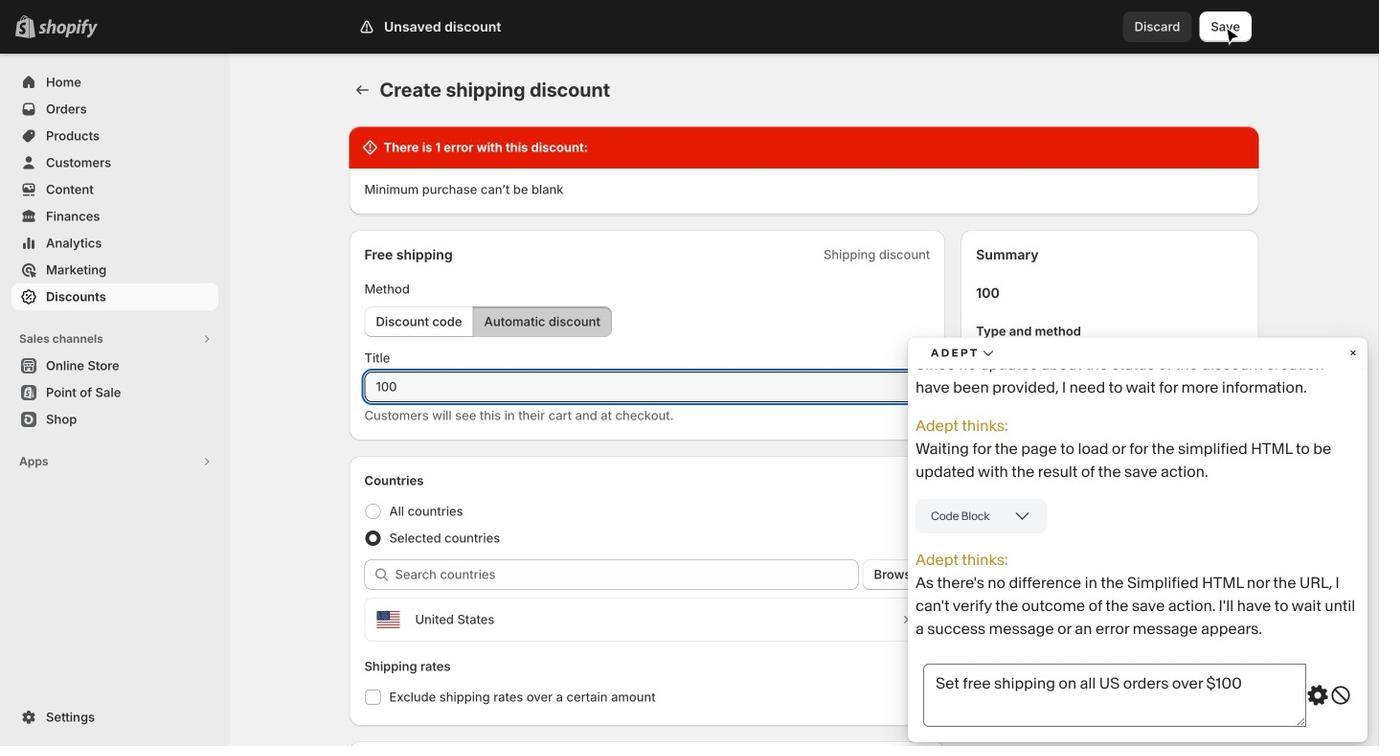 Task type: locate. For each thing, give the bounding box(es) containing it.
None text field
[[365, 372, 931, 402]]



Task type: describe. For each thing, give the bounding box(es) containing it.
Search countries text field
[[395, 560, 859, 590]]

shopify image
[[38, 19, 98, 38]]



Task type: vqa. For each thing, say whether or not it's contained in the screenshot.
My Store Image
no



